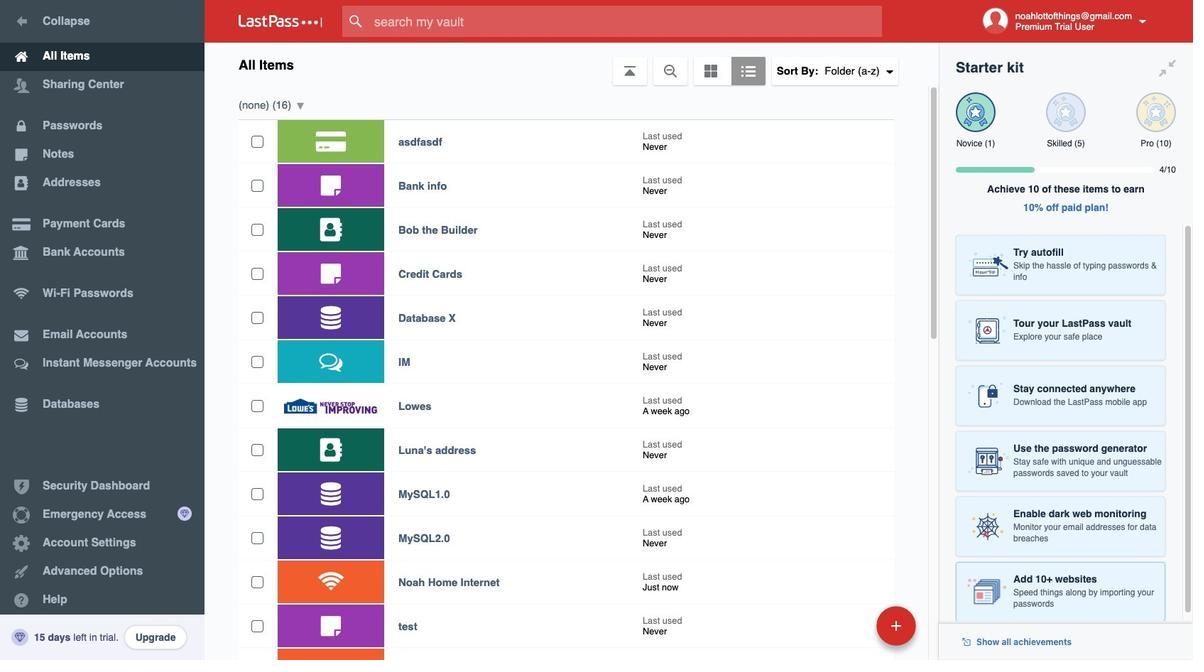 Task type: locate. For each thing, give the bounding box(es) containing it.
new item element
[[779, 605, 922, 646]]

main navigation navigation
[[0, 0, 205, 660]]

search my vault text field
[[342, 6, 910, 37]]

new item navigation
[[779, 602, 925, 660]]

Search search field
[[342, 6, 910, 37]]



Task type: vqa. For each thing, say whether or not it's contained in the screenshot.
Main navigation NAVIGATION
yes



Task type: describe. For each thing, give the bounding box(es) containing it.
vault options navigation
[[205, 43, 939, 85]]

lastpass image
[[239, 15, 323, 28]]



